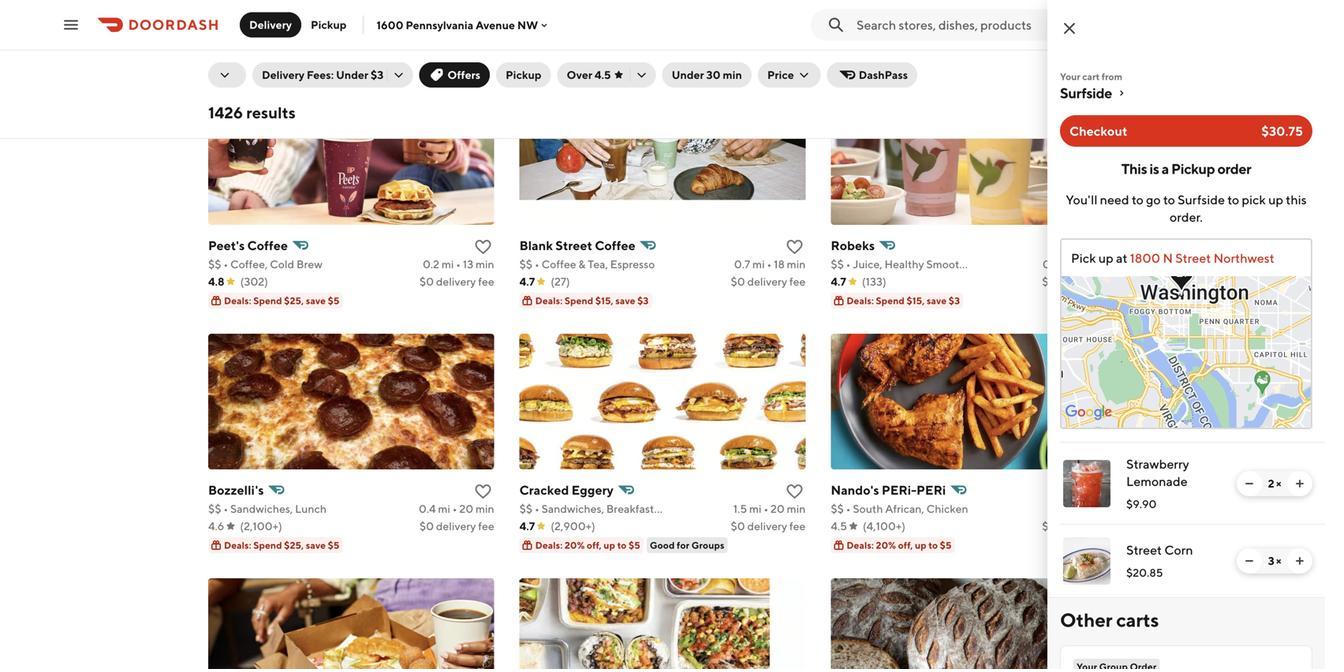 Task type: describe. For each thing, give the bounding box(es) containing it.
price button
[[758, 62, 821, 88]]

$20.85
[[1127, 566, 1164, 579]]

1800
[[1131, 251, 1161, 266]]

juice,
[[853, 258, 883, 271]]

1 horizontal spatial &
[[657, 502, 664, 515]]

coffee,
[[230, 258, 268, 271]]

0 vertical spatial pickup button
[[302, 12, 356, 37]]

0.2 mi • 13 min
[[423, 258, 495, 271]]

13
[[463, 258, 474, 271]]

order
[[1218, 160, 1252, 177]]

min for nando's peri-peri
[[1099, 502, 1118, 515]]

coffee up fees:
[[295, 13, 330, 26]]

mi for nando's peri-peri
[[1065, 502, 1077, 515]]

powered by google image
[[1066, 405, 1113, 421]]

$$ • coffee & tea, espresso
[[520, 258, 655, 271]]

coffee up tea,
[[595, 238, 636, 253]]

mi right 0.8
[[1061, 13, 1074, 26]]

strawberry lemonade
[[1127, 457, 1190, 489]]

• right $
[[840, 13, 845, 26]]

deals: for nando's peri-peri
[[847, 540, 874, 551]]

1600 pennsylvania avenue nw button
[[377, 18, 551, 31]]

• left the 23
[[1077, 258, 1082, 271]]

0.8
[[1042, 13, 1059, 26]]

brunch
[[666, 502, 703, 515]]

min right 22
[[476, 13, 495, 26]]

fee for $$ • sandwiches, breakfast & brunch
[[790, 520, 806, 533]]

delivery down (95)
[[239, 51, 274, 62]]

$​0 delivery fee for peet's coffee
[[420, 275, 495, 288]]

mi for cracked eggery
[[750, 502, 762, 515]]

fee down 'delivery' button
[[276, 51, 291, 62]]

spend for bozzelli's
[[253, 540, 282, 551]]

african,
[[886, 502, 925, 515]]

click to add this store to your saved list image for robeks
[[1097, 238, 1116, 257]]

0 vertical spatial surfside
[[1061, 84, 1113, 101]]

to down breakfast
[[618, 540, 627, 551]]

to inside $$ • takeout, sandwich 4.7 deals: 20% off, up to $5
[[618, 51, 627, 62]]

• right 1.5
[[764, 502, 769, 515]]

brew
[[297, 258, 323, 271]]

add one to cart image
[[1294, 555, 1307, 567]]

1600 pennsylvania avenue nw
[[377, 18, 538, 31]]

pick
[[1072, 251, 1097, 266]]

(95)
[[240, 30, 261, 43]]

fee for $$ • coffee, cold brew
[[478, 275, 495, 288]]

click to add this store to your saved list image for nando's peri-peri
[[1097, 482, 1116, 501]]

0.5
[[1043, 258, 1061, 271]]

$​0 delivery fee for nando's peri-peri
[[1043, 520, 1118, 533]]

• right 0.4 on the left
[[453, 502, 457, 515]]

click to add this store to your saved list image
[[786, 238, 804, 257]]

sandwiches, up (95)
[[230, 13, 293, 26]]

min for robeks
[[1099, 258, 1118, 271]]

0.8 mi • 20 min
[[1042, 13, 1118, 26]]

$$ for bozzelli's
[[208, 502, 221, 515]]

4.8
[[208, 275, 225, 288]]

1.5
[[734, 502, 748, 515]]

$$ • juice, healthy smoothies
[[831, 258, 980, 271]]

n
[[1164, 251, 1174, 266]]

• down 'bozzelli's'
[[224, 502, 228, 515]]

fee for $$ • juice, healthy smoothies
[[1101, 275, 1118, 288]]

1426 results
[[208, 103, 296, 122]]

deals: spend $25, save $5 for peet's coffee
[[224, 295, 340, 306]]

coffee up (27)
[[542, 258, 577, 271]]

sandwiches, for bozzelli's
[[230, 502, 293, 515]]

surfside link
[[1061, 84, 1313, 103]]

pennsylvania
[[406, 18, 474, 31]]

pick
[[1243, 192, 1267, 207]]

min for cracked eggery
[[787, 502, 806, 515]]

0.4
[[419, 502, 436, 515]]

to left go
[[1132, 192, 1144, 207]]

(133)
[[863, 275, 887, 288]]

$$ left 'delivery' button
[[208, 13, 221, 26]]

2
[[1269, 477, 1275, 490]]

south
[[853, 502, 884, 515]]

• left south
[[847, 502, 851, 515]]

peet's
[[208, 238, 245, 253]]

up left at
[[1099, 251, 1114, 266]]

close image
[[1061, 19, 1080, 38]]

4.7 for cracked eggery
[[520, 520, 535, 533]]

fee for $$ • south african, chicken
[[1101, 520, 1118, 533]]

northwest
[[1214, 251, 1275, 266]]

$15, for blank street coffee
[[596, 295, 614, 306]]

20% down (2,900+)
[[565, 540, 585, 551]]

22
[[461, 13, 474, 26]]

$0 for (95)
[[224, 51, 237, 62]]

delivery for $$ • sandwiches, breakfast & brunch
[[748, 520, 788, 533]]

$​0 delivery fee down the 1.1 mi • 22 min
[[420, 30, 495, 43]]

spend for robeks
[[876, 295, 905, 306]]

is
[[1150, 160, 1160, 177]]

carts
[[1117, 609, 1160, 631]]

coffee up $$ • coffee, cold brew
[[247, 238, 288, 253]]

save for blank street coffee
[[616, 295, 636, 306]]

• down cracked
[[535, 502, 540, 515]]

20 for bozzelli's
[[460, 502, 474, 515]]

$$ • takeout, sandwich 4.7 deals: 20% off, up to $5
[[520, 13, 641, 62]]

you'll
[[1066, 192, 1098, 207]]

0 vertical spatial &
[[579, 258, 586, 271]]

$$ for cracked eggery
[[520, 502, 533, 515]]

1 horizontal spatial street
[[1127, 543, 1163, 558]]

reset button
[[1069, 100, 1118, 125]]

surfside inside you'll need to go to surfside to pick up this order.
[[1178, 192, 1226, 207]]

sandwiches, for cracked eggery
[[542, 502, 604, 515]]

delivery up dashpass
[[862, 51, 897, 62]]

$​0 for nando's peri-peri
[[1043, 520, 1057, 533]]

groups
[[692, 540, 725, 551]]

corn
[[1165, 543, 1194, 558]]

lunch
[[295, 502, 327, 515]]

$15, for robeks
[[907, 295, 925, 306]]

mi for bozzelli's
[[438, 502, 451, 515]]

0 vertical spatial pickup
[[311, 18, 347, 31]]

(2,100+)
[[240, 520, 282, 533]]

$​0 for robeks
[[1043, 275, 1057, 288]]

lemonade
[[1127, 474, 1188, 489]]

min inside button
[[723, 68, 743, 81]]

cracked eggery
[[520, 483, 614, 498]]

(7,600+)
[[861, 30, 904, 43]]

2 horizontal spatial 20
[[1083, 13, 1097, 26]]

$0 delivery fee for (95)
[[224, 51, 291, 62]]

strawberry
[[1127, 457, 1190, 472]]

1 horizontal spatial pickup button
[[497, 62, 551, 88]]

open menu image
[[62, 15, 81, 34]]

2 deals: 20% off, up to $5 from the left
[[847, 540, 952, 551]]

off, down (2,900+)
[[587, 540, 602, 551]]

click to add this store to your saved list image for peet's coffee
[[474, 238, 493, 257]]

• inside $$ • takeout, sandwich 4.7 deals: 20% off, up to $5
[[535, 13, 540, 26]]

4.6 for $​0 delivery fee
[[208, 30, 224, 43]]

deals: inside $$ • takeout, sandwich 4.7 deals: 20% off, up to $5
[[536, 51, 563, 62]]

street corn
[[1127, 543, 1194, 558]]

$ • chicken, fried chicken
[[831, 13, 964, 26]]

$​0 delivery fee for blank street coffee
[[731, 275, 806, 288]]

• down peet's at top
[[224, 258, 228, 271]]

• right 0.8
[[1076, 13, 1080, 26]]

reset
[[1078, 106, 1108, 119]]

23
[[1084, 258, 1097, 271]]

0 horizontal spatial street
[[556, 238, 593, 253]]

deals: for robeks
[[847, 295, 874, 306]]

$$ • sandwiches, lunch
[[208, 502, 327, 515]]

$0 for (7,600+)
[[847, 51, 860, 62]]

0.7 mi • 18 min
[[735, 258, 806, 271]]

over 4.5 button
[[558, 62, 656, 88]]

off, down (4,100+)
[[899, 540, 913, 551]]

× for strawberry lemonade
[[1277, 477, 1282, 490]]

$$ • sandwiches, coffee
[[208, 13, 330, 26]]

$​0 down 0.8
[[1043, 30, 1057, 43]]

• left 'delivery' button
[[224, 13, 228, 26]]

street corn image
[[1064, 537, 1111, 585]]

from
[[1102, 71, 1123, 82]]

1.1 mi • 22 min
[[427, 13, 495, 26]]

fee for $$ • sandwiches, lunch
[[478, 520, 495, 533]]

2 ×
[[1269, 477, 1282, 490]]

• left 31
[[1079, 502, 1084, 515]]

deals: down (2,900+)
[[536, 540, 563, 551]]

delivery for delivery
[[249, 18, 292, 31]]

peri-
[[882, 483, 917, 498]]

robeks
[[831, 238, 875, 253]]

$$ for nando's peri-peri
[[831, 502, 844, 515]]

other
[[1061, 609, 1113, 631]]

2 horizontal spatial pickup
[[1172, 160, 1216, 177]]

mi right 1.1
[[440, 13, 452, 26]]

• left juice, at the right top of the page
[[847, 258, 851, 271]]

nando's
[[831, 483, 880, 498]]

for
[[677, 540, 690, 551]]

1.9
[[1049, 502, 1063, 515]]

save for robeks
[[927, 295, 947, 306]]

takeout,
[[542, 13, 585, 26]]

3
[[1269, 554, 1275, 567]]

under inside button
[[672, 68, 705, 81]]

add one to cart image
[[1294, 477, 1307, 490]]

× for street corn
[[1277, 554, 1282, 567]]

• down blank
[[535, 258, 540, 271]]

$30.75
[[1262, 124, 1304, 139]]



Task type: vqa. For each thing, say whether or not it's contained in the screenshot.
Add
no



Task type: locate. For each thing, give the bounding box(es) containing it.
delivery down 0.5 mi • 23 min
[[1059, 275, 1099, 288]]

eggery
[[572, 483, 614, 498]]

2 4.6 from the top
[[208, 520, 224, 533]]

0.7
[[735, 258, 751, 271]]

$3 down smoothies
[[949, 295, 961, 306]]

$0 up the dashpass button
[[847, 51, 860, 62]]

espresso
[[611, 258, 655, 271]]

(2,900+)
[[551, 520, 596, 533]]

results
[[246, 103, 296, 122]]

off,
[[587, 51, 602, 62], [587, 540, 602, 551], [899, 540, 913, 551]]

$​0 delivery fee down 0.8 mi • 20 min
[[1043, 30, 1118, 43]]

1.1
[[427, 13, 438, 26]]

$$
[[208, 13, 221, 26], [520, 13, 533, 26], [208, 258, 221, 271], [520, 258, 533, 271], [831, 258, 844, 271], [208, 502, 221, 515], [520, 502, 533, 515], [831, 502, 844, 515]]

$
[[831, 13, 838, 26]]

go
[[1147, 192, 1161, 207]]

$​0 delivery fee down 1.9 mi • 31 min
[[1043, 520, 1118, 533]]

1800 n street northwest link
[[1128, 251, 1275, 266]]

0 horizontal spatial 20
[[460, 502, 474, 515]]

surfside
[[1061, 84, 1113, 101], [1178, 192, 1226, 207]]

deals: down (4,100+)
[[847, 540, 874, 551]]

1 horizontal spatial surfside
[[1178, 192, 1226, 207]]

up inside you'll need to go to surfside to pick up this order.
[[1269, 192, 1284, 207]]

pickup button down nw
[[497, 62, 551, 88]]

$3 for blank street coffee
[[638, 295, 649, 306]]

deals: spend $15, save $3 for blank street coffee
[[536, 295, 649, 306]]

mi
[[440, 13, 452, 26], [1061, 13, 1074, 26], [442, 258, 454, 271], [753, 258, 765, 271], [1063, 258, 1075, 271], [438, 502, 451, 515], [750, 502, 762, 515], [1065, 502, 1077, 515]]

deals: for bozzelli's
[[224, 540, 251, 551]]

up down $$ • sandwiches, breakfast & brunch in the bottom of the page
[[604, 540, 616, 551]]

delivery inside button
[[249, 18, 292, 31]]

$$ inside $$ • takeout, sandwich 4.7 deals: 20% off, up to $5
[[520, 13, 533, 26]]

$15, down $$ • juice, healthy smoothies
[[907, 295, 925, 306]]

to down $$ • south african, chicken at the bottom of the page
[[929, 540, 938, 551]]

bozzelli's
[[208, 483, 264, 498]]

1 vertical spatial $25,
[[284, 540, 304, 551]]

$​0 delivery fee down 0.7 mi • 18 min in the right top of the page
[[731, 275, 806, 288]]

up down african, on the right bottom of page
[[915, 540, 927, 551]]

1 $0 delivery fee from the left
[[224, 51, 291, 62]]

deals: spend $25, save $5 down (2,100+)
[[224, 540, 340, 551]]

delivery for $$ • sandwiches, coffee
[[436, 30, 476, 43]]

2 $0 from the left
[[847, 51, 860, 62]]

2 deals: spend $15, save $3 from the left
[[847, 295, 961, 306]]

0 vertical spatial 4.6
[[208, 30, 224, 43]]

$$ for blank street coffee
[[520, 258, 533, 271]]

mi right the 0.5
[[1063, 258, 1075, 271]]

list
[[1048, 442, 1326, 598]]

street up $$ • coffee & tea, espresso
[[556, 238, 593, 253]]

list containing strawberry lemonade
[[1048, 442, 1326, 598]]

delivery down 1.5 mi • 20 min
[[748, 520, 788, 533]]

$$ • coffee, cold brew
[[208, 258, 323, 271]]

deals: spend $15, save $3 down $$ • coffee & tea, espresso
[[536, 295, 649, 306]]

under right fees:
[[336, 68, 369, 81]]

4.7 left (133)
[[831, 275, 847, 288]]

30
[[707, 68, 721, 81]]

good for groups
[[650, 540, 725, 551]]

$​0 down 0.2
[[420, 275, 434, 288]]

1600
[[377, 18, 404, 31]]

deals: down (133)
[[847, 295, 874, 306]]

delivery
[[249, 18, 292, 31], [262, 68, 305, 81]]

click to add this store to your saved list image up "0.2 mi • 13 min"
[[474, 238, 493, 257]]

1 vertical spatial ×
[[1277, 554, 1282, 567]]

1 vertical spatial 4.5
[[831, 520, 848, 533]]

spend for peet's coffee
[[253, 295, 282, 306]]

remove one from cart image
[[1244, 477, 1256, 490]]

0.2
[[423, 258, 440, 271]]

1.5 mi • 20 min
[[734, 502, 806, 515]]

1 vertical spatial pickup
[[506, 68, 542, 81]]

(27)
[[551, 275, 570, 288]]

peri
[[917, 483, 947, 498]]

coffee
[[295, 13, 330, 26], [247, 238, 288, 253], [595, 238, 636, 253], [542, 258, 577, 271]]

delivery for delivery fees: under $3
[[262, 68, 305, 81]]

(302)
[[240, 275, 268, 288]]

deals: spend $15, save $3 for robeks
[[847, 295, 961, 306]]

$5 inside $$ • takeout, sandwich 4.7 deals: 20% off, up to $5
[[629, 51, 641, 62]]

chicken right fried on the right top of page
[[922, 13, 964, 26]]

× right 2
[[1277, 477, 1282, 490]]

mi for blank street coffee
[[753, 258, 765, 271]]

delivery button
[[240, 12, 302, 37]]

deals: down (2,100+)
[[224, 540, 251, 551]]

1 $15, from the left
[[596, 295, 614, 306]]

$​0 delivery fee for bozzelli's
[[420, 520, 495, 533]]

sandwich
[[587, 13, 636, 26]]

$$ down cracked
[[520, 502, 533, 515]]

0 horizontal spatial deals: spend $15, save $3
[[536, 295, 649, 306]]

avenue
[[476, 18, 515, 31]]

other carts
[[1061, 609, 1160, 631]]

•
[[224, 13, 228, 26], [454, 13, 459, 26], [535, 13, 540, 26], [840, 13, 845, 26], [1076, 13, 1080, 26], [224, 258, 228, 271], [456, 258, 461, 271], [535, 258, 540, 271], [767, 258, 772, 271], [847, 258, 851, 271], [1077, 258, 1082, 271], [224, 502, 228, 515], [453, 502, 457, 515], [535, 502, 540, 515], [764, 502, 769, 515], [847, 502, 851, 515], [1079, 502, 1084, 515]]

1 deals: 20% off, up to $5 from the left
[[536, 540, 641, 551]]

delivery for $$ • juice, healthy smoothies
[[1059, 275, 1099, 288]]

1 vertical spatial delivery
[[262, 68, 305, 81]]

1 deals: spend $15, save $3 from the left
[[536, 295, 649, 306]]

delivery down 0.7 mi • 18 min in the right top of the page
[[748, 275, 788, 288]]

20% inside $$ • takeout, sandwich 4.7 deals: 20% off, up to $5
[[565, 51, 585, 62]]

$​0 down 0.4 on the left
[[420, 520, 434, 533]]

1 horizontal spatial under
[[672, 68, 705, 81]]

20% down (4,100+)
[[876, 540, 897, 551]]

$25, for peet's coffee
[[284, 295, 304, 306]]

save down lunch
[[306, 540, 326, 551]]

mi right 0.2
[[442, 258, 454, 271]]

fees:
[[307, 68, 334, 81]]

dashpass button
[[828, 62, 918, 88]]

1 vertical spatial pickup button
[[497, 62, 551, 88]]

pickup button
[[302, 12, 356, 37], [497, 62, 551, 88]]

delivery fees: under $3
[[262, 68, 384, 81]]

0 vertical spatial deals: spend $25, save $5
[[224, 295, 340, 306]]

0 horizontal spatial 4.5
[[595, 68, 611, 81]]

0 vertical spatial chicken
[[922, 13, 964, 26]]

smoothies
[[927, 258, 980, 271]]

off, inside $$ • takeout, sandwich 4.7 deals: 20% off, up to $5
[[587, 51, 602, 62]]

3 ×
[[1269, 554, 1282, 567]]

$3 down 1600
[[371, 68, 384, 81]]

min for peet's coffee
[[476, 258, 495, 271]]

1 horizontal spatial 20
[[771, 502, 785, 515]]

1 4.6 from the top
[[208, 30, 224, 43]]

mi right 0.4 on the left
[[438, 502, 451, 515]]

$$ right 'avenue'
[[520, 13, 533, 26]]

pick up at 1800 n street northwest
[[1072, 251, 1275, 266]]

offers
[[448, 68, 481, 81]]

$$ down blank
[[520, 258, 533, 271]]

0 horizontal spatial surfside
[[1061, 84, 1113, 101]]

20% up over
[[565, 51, 585, 62]]

$$ down nando's
[[831, 502, 844, 515]]

20%
[[565, 51, 585, 62], [565, 540, 585, 551], [876, 540, 897, 551]]

• left 18
[[767, 258, 772, 271]]

$​0 for blank street coffee
[[731, 275, 746, 288]]

delivery for $$ • coffee, cold brew
[[436, 275, 476, 288]]

• left 13
[[456, 258, 461, 271]]

click to add this store to your saved list image for cracked eggery
[[786, 482, 804, 501]]

price
[[768, 68, 795, 81]]

min for bozzelli's
[[476, 502, 495, 515]]

1 horizontal spatial pickup
[[506, 68, 542, 81]]

1 under from the left
[[336, 68, 369, 81]]

$25,
[[284, 295, 304, 306], [284, 540, 304, 551]]

0 horizontal spatial deals: 20% off, up to $5
[[536, 540, 641, 551]]

$​0 for bozzelli's
[[420, 520, 434, 533]]

fee up dashpass
[[899, 51, 914, 62]]

$​0 down 1.5
[[731, 520, 746, 533]]

blank street coffee
[[520, 238, 636, 253]]

click to add this store to your saved list image left at
[[1097, 238, 1116, 257]]

deals: 20% off, up to $5 down (2,900+)
[[536, 540, 641, 551]]

min right 1.5
[[787, 502, 806, 515]]

1 $25, from the top
[[284, 295, 304, 306]]

pickup right a
[[1172, 160, 1216, 177]]

$$ down 'bozzelli's'
[[208, 502, 221, 515]]

4.5 inside button
[[595, 68, 611, 81]]

2 under from the left
[[672, 68, 705, 81]]

0 horizontal spatial $0 delivery fee
[[224, 51, 291, 62]]

0 horizontal spatial &
[[579, 258, 586, 271]]

2 deals: spend $25, save $5 from the top
[[224, 540, 340, 551]]

0 vertical spatial delivery
[[249, 18, 292, 31]]

save for peet's coffee
[[306, 295, 326, 306]]

deals: for blank street coffee
[[536, 295, 563, 306]]

to
[[618, 51, 627, 62], [1132, 192, 1144, 207], [1164, 192, 1176, 207], [1228, 192, 1240, 207], [618, 540, 627, 551], [929, 540, 938, 551]]

pickup down nw
[[506, 68, 542, 81]]

1 vertical spatial deals: spend $25, save $5
[[224, 540, 340, 551]]

0.4 mi • 20 min
[[419, 502, 495, 515]]

• left 22
[[454, 13, 459, 26]]

a
[[1162, 160, 1170, 177]]

$25, down cold
[[284, 295, 304, 306]]

20 right 0.4 on the left
[[460, 502, 474, 515]]

surfside down cart
[[1061, 84, 1113, 101]]

$$ down the robeks
[[831, 258, 844, 271]]

0 horizontal spatial under
[[336, 68, 369, 81]]

min right the 23
[[1099, 258, 1118, 271]]

click to add this store to your saved list image
[[474, 238, 493, 257], [1097, 238, 1116, 257], [474, 482, 493, 501], [786, 482, 804, 501], [1097, 482, 1116, 501]]

mi for robeks
[[1063, 258, 1075, 271]]

$25, for bozzelli's
[[284, 540, 304, 551]]

20 right close icon
[[1083, 13, 1097, 26]]

$5
[[629, 51, 641, 62], [328, 295, 340, 306], [328, 540, 340, 551], [629, 540, 641, 551], [940, 540, 952, 551]]

2 $0 delivery fee from the left
[[847, 51, 914, 62]]

map region
[[894, 138, 1326, 542]]

1 vertical spatial chicken
[[927, 502, 969, 515]]

fee down the 0.4 mi • 20 min
[[478, 520, 495, 533]]

2 $15, from the left
[[907, 295, 925, 306]]

delivery down "0.2 mi • 13 min"
[[436, 275, 476, 288]]

click to add this store to your saved list image up 1.9 mi • 31 min
[[1097, 482, 1116, 501]]

fee down the 1.1 mi • 22 min
[[478, 30, 495, 43]]

4.5
[[595, 68, 611, 81], [831, 520, 848, 533]]

$​0 down the 0.5
[[1043, 275, 1057, 288]]

1 vertical spatial &
[[657, 502, 664, 515]]

up inside $$ • takeout, sandwich 4.7 deals: 20% off, up to $5
[[604, 51, 616, 62]]

street right "n"
[[1176, 251, 1212, 266]]

$0 delivery fee down (95)
[[224, 51, 291, 62]]

street up $20.85
[[1127, 543, 1163, 558]]

$​0 for peet's coffee
[[420, 275, 434, 288]]

4.7 down cracked
[[520, 520, 535, 533]]

0 horizontal spatial $15,
[[596, 295, 614, 306]]

under
[[336, 68, 369, 81], [672, 68, 705, 81]]

your cart from
[[1061, 71, 1123, 82]]

delivery for $$ • south african, chicken
[[1059, 520, 1099, 533]]

this
[[1287, 192, 1308, 207]]

0 vertical spatial $25,
[[284, 295, 304, 306]]

$​0 down 1.1
[[420, 30, 434, 43]]

healthy
[[885, 258, 925, 271]]

strawberry lemonade image
[[1064, 460, 1111, 507]]

fried
[[894, 13, 920, 26]]

20 for cracked eggery
[[771, 502, 785, 515]]

$$ for robeks
[[831, 258, 844, 271]]

0 horizontal spatial $0
[[224, 51, 237, 62]]

1 horizontal spatial deals: spend $15, save $3
[[847, 295, 961, 306]]

deals: down nw
[[536, 51, 563, 62]]

to left pick
[[1228, 192, 1240, 207]]

click to add this store to your saved list image up 1.5 mi • 20 min
[[786, 482, 804, 501]]

1.9 mi • 31 min
[[1049, 502, 1118, 515]]

2 $25, from the top
[[284, 540, 304, 551]]

1 × from the top
[[1277, 477, 1282, 490]]

sandwiches, up (2,100+)
[[230, 502, 293, 515]]

$​0 delivery fee
[[420, 30, 495, 43], [1043, 30, 1118, 43], [420, 275, 495, 288], [731, 275, 806, 288], [1043, 275, 1118, 288], [420, 520, 495, 533], [731, 520, 806, 533], [1043, 520, 1118, 533]]

deals:
[[536, 51, 563, 62], [224, 295, 251, 306], [536, 295, 563, 306], [847, 295, 874, 306], [224, 540, 251, 551], [536, 540, 563, 551], [847, 540, 874, 551]]

delivery left fees:
[[262, 68, 305, 81]]

1 horizontal spatial deals: 20% off, up to $5
[[847, 540, 952, 551]]

mi for peet's coffee
[[442, 258, 454, 271]]

1 $0 from the left
[[224, 51, 237, 62]]

remove one from cart image
[[1244, 555, 1256, 567]]

1 horizontal spatial $0
[[847, 51, 860, 62]]

fee for $$ • coffee & tea, espresso
[[790, 275, 806, 288]]

$$ • sandwiches, breakfast & brunch
[[520, 502, 703, 515]]

chicken for $$ • south african, chicken
[[927, 502, 969, 515]]

click to add this store to your saved list image for bozzelli's
[[474, 482, 493, 501]]

4.6 left (95)
[[208, 30, 224, 43]]

31
[[1086, 502, 1097, 515]]

$​0 delivery fee for cracked eggery
[[731, 520, 806, 533]]

4.7 inside $$ • takeout, sandwich 4.7 deals: 20% off, up to $5
[[520, 30, 535, 43]]

×
[[1277, 477, 1282, 490], [1277, 554, 1282, 567]]

1 horizontal spatial 4.5
[[831, 520, 848, 533]]

$25, down lunch
[[284, 540, 304, 551]]

2 horizontal spatial $3
[[949, 295, 961, 306]]

at
[[1117, 251, 1128, 266]]

min for blank street coffee
[[787, 258, 806, 271]]

$0
[[224, 51, 237, 62], [847, 51, 860, 62]]

sandwiches, up (2,900+)
[[542, 502, 604, 515]]

delivery for $$ • sandwiches, lunch
[[436, 520, 476, 533]]

street
[[556, 238, 593, 253], [1176, 251, 1212, 266], [1127, 543, 1163, 558]]

over
[[567, 68, 593, 81]]

min right close icon
[[1099, 13, 1118, 26]]

cart
[[1083, 71, 1100, 82]]

(4,100+)
[[863, 520, 906, 533]]

$3
[[371, 68, 384, 81], [638, 295, 649, 306], [949, 295, 961, 306]]

you'll need to go to surfside to pick up this order.
[[1066, 192, 1308, 225]]

nw
[[518, 18, 538, 31]]

checkout
[[1070, 124, 1128, 139]]

$$ for peet's coffee
[[208, 258, 221, 271]]

1 horizontal spatial $3
[[638, 295, 649, 306]]

min right 18
[[787, 258, 806, 271]]

$0 delivery fee for (7,600+)
[[847, 51, 914, 62]]

1 vertical spatial surfside
[[1178, 192, 1226, 207]]

1426
[[208, 103, 243, 122]]

delivery down the 0.4 mi • 20 min
[[436, 520, 476, 533]]

• left takeout,
[[535, 13, 540, 26]]

1 deals: spend $25, save $5 from the top
[[224, 295, 340, 306]]

surfside up order.
[[1178, 192, 1226, 207]]

$​0 down 0.7
[[731, 275, 746, 288]]

0 vertical spatial 4.5
[[595, 68, 611, 81]]

1 horizontal spatial $15,
[[907, 295, 925, 306]]

$15, down tea,
[[596, 295, 614, 306]]

blank
[[520, 238, 553, 253]]

4.7 for blank street coffee
[[520, 275, 535, 288]]

click to add this store to your saved list image up the 0.4 mi • 20 min
[[474, 482, 493, 501]]

$​0 for cracked eggery
[[731, 520, 746, 533]]

2 × from the top
[[1277, 554, 1282, 567]]

0.5 mi • 23 min
[[1043, 258, 1118, 271]]

chicken for $ • chicken, fried chicken
[[922, 13, 964, 26]]

4.7 right 'avenue'
[[520, 30, 535, 43]]

delivery for $$ • coffee & tea, espresso
[[748, 275, 788, 288]]

deals: 20% off, up to $5 down (4,100+)
[[847, 540, 952, 551]]

0 horizontal spatial $3
[[371, 68, 384, 81]]

0 vertical spatial ×
[[1277, 477, 1282, 490]]

min right 31
[[1099, 502, 1118, 515]]

delivery for $ • chicken, fried chicken
[[1059, 30, 1099, 43]]

$$ • south african, chicken
[[831, 502, 969, 515]]

to right go
[[1164, 192, 1176, 207]]

cracked
[[520, 483, 569, 498]]

$​0 delivery fee for robeks
[[1043, 275, 1118, 288]]

2 vertical spatial pickup
[[1172, 160, 1216, 177]]

4.7 for robeks
[[831, 275, 847, 288]]

fee for $$ • sandwiches, coffee
[[478, 30, 495, 43]]

4.6 for (2,100+)
[[208, 520, 224, 533]]

0 horizontal spatial pickup button
[[302, 12, 356, 37]]

$3 for robeks
[[949, 295, 961, 306]]

fee for $ • chicken, fried chicken
[[1101, 30, 1118, 43]]

0 horizontal spatial pickup
[[311, 18, 347, 31]]

4.7
[[520, 30, 535, 43], [520, 275, 535, 288], [831, 275, 847, 288], [520, 520, 535, 533]]

spend for blank street coffee
[[565, 295, 594, 306]]

1 horizontal spatial $0 delivery fee
[[847, 51, 914, 62]]

1 vertical spatial 4.6
[[208, 520, 224, 533]]

deals: for peet's coffee
[[224, 295, 251, 306]]

$15,
[[596, 295, 614, 306], [907, 295, 925, 306]]

save down brew in the top of the page
[[306, 295, 326, 306]]

2 horizontal spatial street
[[1176, 251, 1212, 266]]

save for bozzelli's
[[306, 540, 326, 551]]

$0 delivery fee
[[224, 51, 291, 62], [847, 51, 914, 62]]

deals: spend $25, save $5 for bozzelli's
[[224, 540, 340, 551]]



